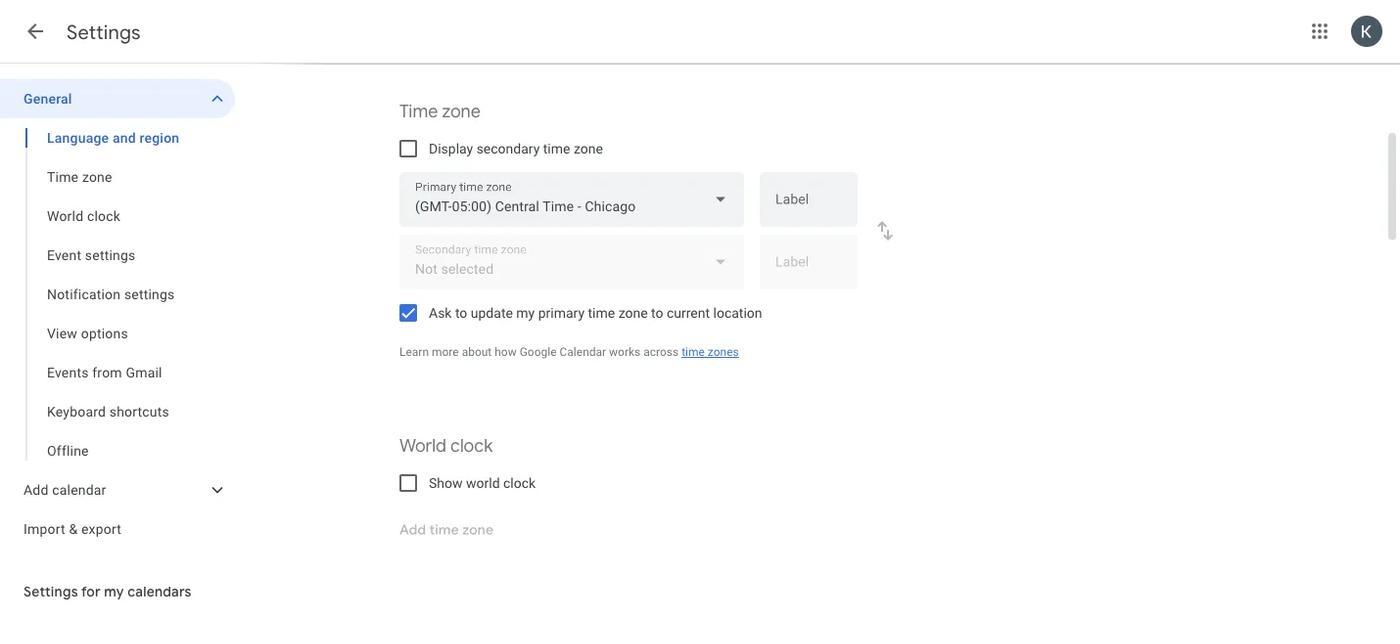 Task type: locate. For each thing, give the bounding box(es) containing it.
zone inside group
[[82, 169, 112, 185]]

settings up general tree item
[[67, 20, 141, 45]]

clock
[[87, 208, 120, 224], [451, 435, 493, 458], [503, 475, 536, 492]]

settings left for
[[24, 584, 78, 601]]

view
[[47, 326, 77, 342]]

world clock up show
[[400, 435, 493, 458]]

0 vertical spatial time zone
[[400, 100, 481, 123]]

tree
[[0, 79, 235, 549]]

1 horizontal spatial to
[[651, 305, 664, 321]]

2 to from the left
[[651, 305, 664, 321]]

0 horizontal spatial world
[[47, 208, 83, 224]]

more
[[432, 346, 459, 359]]

time right "secondary"
[[543, 141, 570, 157]]

world inside group
[[47, 208, 83, 224]]

time zone
[[400, 100, 481, 123], [47, 169, 112, 185]]

clock up event settings
[[87, 208, 120, 224]]

my right update
[[516, 305, 535, 321]]

2 horizontal spatial clock
[[503, 475, 536, 492]]

1 vertical spatial clock
[[451, 435, 493, 458]]

calendars
[[128, 584, 192, 601]]

time down "language"
[[47, 169, 79, 185]]

1 horizontal spatial world clock
[[400, 435, 493, 458]]

to right ask
[[455, 305, 467, 321]]

1 vertical spatial settings
[[24, 584, 78, 601]]

0 vertical spatial world clock
[[47, 208, 120, 224]]

time zone up display
[[400, 100, 481, 123]]

0 vertical spatial world
[[47, 208, 83, 224]]

secondary
[[477, 141, 540, 157]]

world up the event
[[47, 208, 83, 224]]

time zone down "language"
[[47, 169, 112, 185]]

0 vertical spatial my
[[516, 305, 535, 321]]

1 vertical spatial settings
[[124, 286, 175, 303]]

settings for my calendars
[[24, 584, 192, 601]]

time left zones
[[682, 346, 705, 359]]

display secondary time zone
[[429, 141, 603, 157]]

ask to update my primary time zone to current location
[[429, 305, 762, 321]]

settings
[[67, 20, 141, 45], [24, 584, 78, 601]]

event settings
[[47, 247, 136, 263]]

language and region
[[47, 130, 180, 146]]

None field
[[400, 172, 744, 227]]

0 horizontal spatial world clock
[[47, 208, 120, 224]]

1 vertical spatial time
[[47, 169, 79, 185]]

world
[[47, 208, 83, 224], [400, 435, 447, 458]]

my right for
[[104, 584, 124, 601]]

time up display
[[400, 100, 438, 123]]

google
[[520, 346, 557, 359]]

1 vertical spatial time zone
[[47, 169, 112, 185]]

settings for settings
[[67, 20, 141, 45]]

1 horizontal spatial world
[[400, 435, 447, 458]]

0 vertical spatial clock
[[87, 208, 120, 224]]

time zone inside group
[[47, 169, 112, 185]]

1 to from the left
[[455, 305, 467, 321]]

settings up notification settings on the left of the page
[[85, 247, 136, 263]]

view options
[[47, 326, 128, 342]]

general tree item
[[0, 79, 235, 119]]

zones
[[708, 346, 739, 359]]

1 horizontal spatial time
[[400, 100, 438, 123]]

settings up "options" on the bottom left of page
[[124, 286, 175, 303]]

1 vertical spatial my
[[104, 584, 124, 601]]

time inside group
[[47, 169, 79, 185]]

2 vertical spatial time
[[682, 346, 705, 359]]

2 horizontal spatial time
[[682, 346, 705, 359]]

group
[[0, 119, 235, 471]]

settings
[[85, 247, 136, 263], [124, 286, 175, 303]]

0 vertical spatial time
[[400, 100, 438, 123]]

zone
[[442, 100, 481, 123], [574, 141, 603, 157], [82, 169, 112, 185], [619, 305, 648, 321]]

0 horizontal spatial clock
[[87, 208, 120, 224]]

1 horizontal spatial clock
[[451, 435, 493, 458]]

from
[[92, 365, 122, 381]]

time right primary
[[588, 305, 615, 321]]

import
[[24, 522, 65, 538]]

0 vertical spatial settings
[[85, 247, 136, 263]]

1 horizontal spatial time
[[588, 305, 615, 321]]

go back image
[[24, 20, 47, 43]]

world up show
[[400, 435, 447, 458]]

to
[[455, 305, 467, 321], [651, 305, 664, 321]]

0 horizontal spatial to
[[455, 305, 467, 321]]

my
[[516, 305, 535, 321], [104, 584, 124, 601]]

region
[[140, 130, 180, 146]]

0 horizontal spatial time zone
[[47, 169, 112, 185]]

settings for settings for my calendars
[[24, 584, 78, 601]]

works
[[609, 346, 641, 359]]

add
[[24, 482, 49, 499]]

zone up works
[[619, 305, 648, 321]]

0 vertical spatial time
[[543, 141, 570, 157]]

event
[[47, 247, 81, 263]]

clock right world
[[503, 475, 536, 492]]

1 vertical spatial world clock
[[400, 435, 493, 458]]

Label for primary time zone. text field
[[776, 193, 842, 221]]

1 vertical spatial time
[[588, 305, 615, 321]]

general
[[24, 91, 72, 107]]

shortcuts
[[109, 404, 169, 420]]

0 horizontal spatial time
[[47, 169, 79, 185]]

world clock
[[47, 208, 120, 224], [400, 435, 493, 458]]

world
[[466, 475, 500, 492]]

keyboard shortcuts
[[47, 404, 169, 420]]

to left current
[[651, 305, 664, 321]]

world clock up event settings
[[47, 208, 120, 224]]

zone down language and region
[[82, 169, 112, 185]]

clock up show world clock
[[451, 435, 493, 458]]

time
[[543, 141, 570, 157], [588, 305, 615, 321], [682, 346, 705, 359]]

settings for event settings
[[85, 247, 136, 263]]

time
[[400, 100, 438, 123], [47, 169, 79, 185]]

0 vertical spatial settings
[[67, 20, 141, 45]]



Task type: vqa. For each thing, say whether or not it's contained in the screenshot.
left my
yes



Task type: describe. For each thing, give the bounding box(es) containing it.
world clock inside group
[[47, 208, 120, 224]]

keyboard
[[47, 404, 106, 420]]

0 horizontal spatial my
[[104, 584, 124, 601]]

offline
[[47, 443, 89, 459]]

settings heading
[[67, 20, 141, 45]]

and
[[113, 130, 136, 146]]

for
[[81, 584, 101, 601]]

time zones link
[[682, 346, 739, 359]]

about
[[462, 346, 492, 359]]

calendar
[[560, 346, 606, 359]]

location
[[714, 305, 762, 321]]

zone right "secondary"
[[574, 141, 603, 157]]

export
[[81, 522, 121, 538]]

across
[[644, 346, 679, 359]]

2 vertical spatial clock
[[503, 475, 536, 492]]

tree containing general
[[0, 79, 235, 549]]

0 horizontal spatial time
[[543, 141, 570, 157]]

events from gmail
[[47, 365, 162, 381]]

gmail
[[126, 365, 162, 381]]

1 horizontal spatial my
[[516, 305, 535, 321]]

show world clock
[[429, 475, 536, 492]]

events
[[47, 365, 89, 381]]

calendar
[[52, 482, 106, 499]]

1 vertical spatial world
[[400, 435, 447, 458]]

add calendar
[[24, 482, 106, 499]]

show
[[429, 475, 463, 492]]

group containing language and region
[[0, 119, 235, 471]]

update
[[471, 305, 513, 321]]

Label for secondary time zone. text field
[[776, 256, 842, 283]]

notification
[[47, 286, 121, 303]]

clock inside group
[[87, 208, 120, 224]]

display
[[429, 141, 473, 157]]

learn more about how google calendar works across time zones
[[400, 346, 739, 359]]

primary
[[538, 305, 585, 321]]

how
[[495, 346, 517, 359]]

ask
[[429, 305, 452, 321]]

options
[[81, 326, 128, 342]]

notification settings
[[47, 286, 175, 303]]

current
[[667, 305, 710, 321]]

language
[[47, 130, 109, 146]]

1 horizontal spatial time zone
[[400, 100, 481, 123]]

settings for notification settings
[[124, 286, 175, 303]]

&
[[69, 522, 78, 538]]

zone up display
[[442, 100, 481, 123]]

learn
[[400, 346, 429, 359]]

import & export
[[24, 522, 121, 538]]



